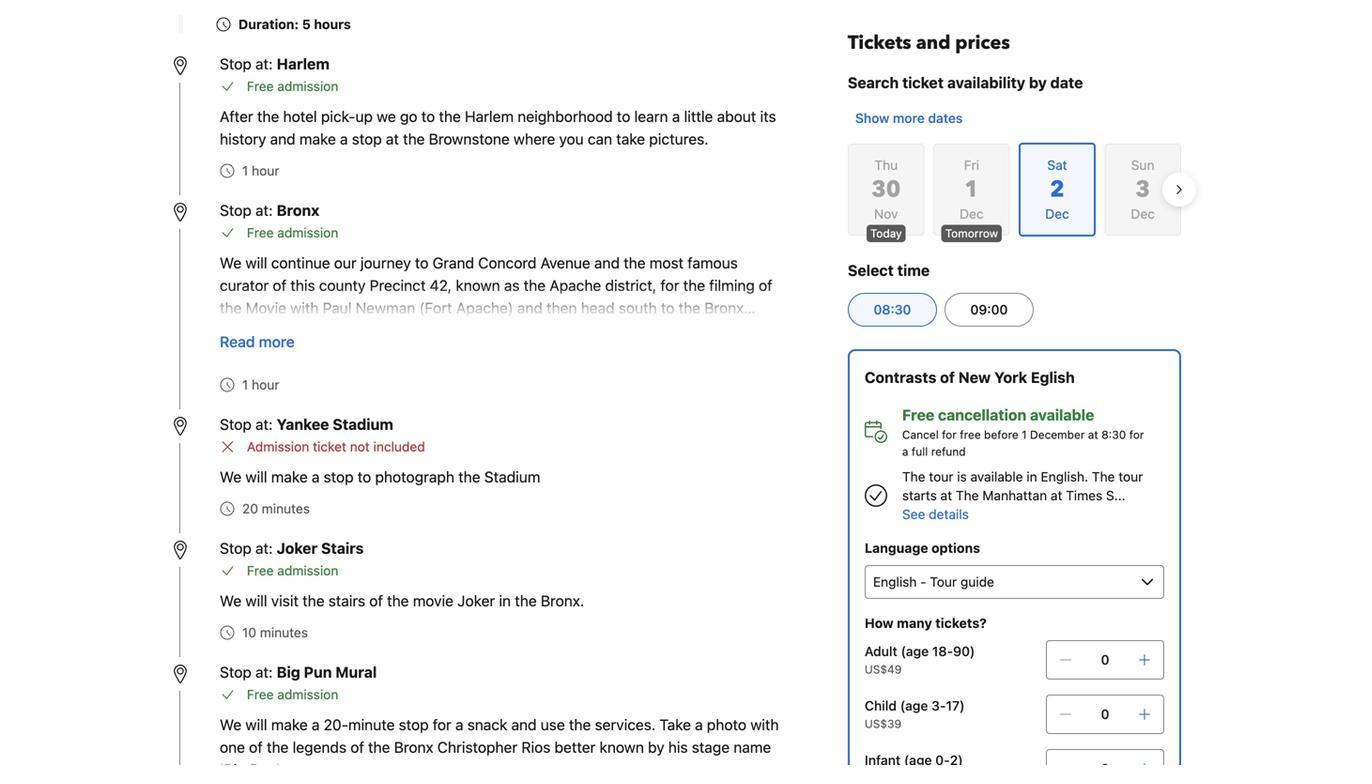 Task type: describe. For each thing, give the bounding box(es) containing it.
bronx inside we will make a 20-minute stop for a snack and use the services. take a photo with one of the legends of the bronx christopher rios better known by his stage name 'big pun'
[[394, 739, 434, 757]]

big
[[277, 664, 300, 682]]

hour for harlem
[[252, 163, 280, 179]]

adult (age 18-90) us$49
[[865, 644, 976, 676]]

a down the pick- in the left of the page
[[340, 130, 348, 148]]

10
[[242, 625, 257, 641]]

grand
[[433, 254, 475, 272]]

read more
[[220, 333, 295, 351]]

0 vertical spatial bronx
[[277, 202, 320, 219]]

thu 30 nov today
[[871, 157, 903, 240]]

cancellation
[[939, 406, 1027, 424]]

head
[[581, 299, 615, 317]]

ticket for admission
[[313, 439, 347, 455]]

the down go
[[403, 130, 425, 148]]

the down curator at the left top of page
[[220, 299, 242, 317]]

1 horizontal spatial the
[[956, 488, 980, 504]]

show more dates button
[[848, 101, 971, 135]]

legends
[[293, 739, 347, 757]]

see
[[903, 507, 926, 522]]

18-
[[933, 644, 954, 660]]

admission for bronx
[[277, 225, 339, 241]]

brownstone
[[429, 130, 510, 148]]

we for we will make a 20-minute stop for a snack and use the services. take a photo with one of the legends of the bronx christopher rios better known by his stage name 'big pun'
[[220, 716, 242, 734]]

1 inside free cancellation available cancel for free before 1 december at 8:30 for a full refund
[[1022, 428, 1028, 442]]

the right "after"
[[257, 108, 279, 125]]

of up pun' at left bottom
[[249, 739, 263, 757]]

30
[[872, 174, 901, 205]]

20-
[[324, 716, 349, 734]]

42,
[[430, 277, 452, 295]]

cancel
[[903, 428, 939, 442]]

adult
[[865, 644, 898, 660]]

search
[[848, 74, 899, 92]]

0 vertical spatial joker
[[277, 540, 318, 558]]

and inside we will make a 20-minute stop for a snack and use the services. take a photo with one of the legends of the bronx christopher rios better known by his stage name 'big pun'
[[512, 716, 537, 734]]

1 horizontal spatial by
[[1030, 74, 1047, 92]]

newman
[[356, 299, 416, 317]]

a left 20-
[[312, 716, 320, 734]]

read more button
[[209, 319, 306, 365]]

available inside free cancellation available cancel for free before 1 december at 8:30 for a full refund
[[1031, 406, 1095, 424]]

the down movie
[[265, 322, 288, 340]]

concord
[[478, 254, 537, 272]]

at down english. in the bottom of the page
[[1051, 488, 1063, 504]]

minutes for make
[[262, 501, 310, 517]]

apache
[[550, 277, 602, 295]]

1 vertical spatial stop
[[324, 468, 354, 486]]

of left this
[[273, 277, 287, 295]]

photographs.
[[463, 344, 554, 362]]

at: for yankee stadium
[[256, 416, 273, 434]]

full
[[912, 445, 929, 459]]

photo
[[707, 716, 747, 734]]

at inside after the hotel pick-up we go to the harlem neighborhood to learn a little about its history and make a stop at the brownstone where you can take pictures.
[[386, 130, 399, 148]]

and left prices
[[917, 30, 951, 56]]

1 down some
[[242, 377, 248, 393]]

the down minute
[[368, 739, 390, 757]]

to right "them"
[[317, 344, 331, 362]]

stop for stop at: yankee stadium
[[220, 416, 252, 434]]

the up stops in the right of the page
[[679, 299, 701, 317]]

its inside after the hotel pick-up we go to the harlem neighborhood to learn a little about its history and make a stop at the brownstone where you can take pictures.
[[761, 108, 777, 125]]

2 tour from the left
[[1119, 469, 1144, 485]]

20
[[242, 501, 258, 517]]

take
[[617, 130, 646, 148]]

included
[[374, 439, 425, 455]]

make inside after the hotel pick-up we go to the harlem neighborhood to learn a little about its history and make a stop at the brownstone where you can take pictures.
[[300, 130, 336, 148]]

admission for joker
[[277, 563, 339, 579]]

time
[[898, 262, 930, 280]]

pick-
[[321, 108, 356, 125]]

precinct
[[370, 277, 426, 295]]

before
[[985, 428, 1019, 442]]

more for show
[[893, 110, 925, 126]]

eglish
[[1032, 369, 1076, 387]]

language options
[[865, 541, 981, 556]]

mural
[[336, 664, 377, 682]]

where inside we will continue our journey to grand concord avenue and the most famous curator of this county precinct 42, known as the apache district, for the filming of the movie with paul newman (fort apache) and then head south to the bronx where the most famous graffiti, each with its different stories, making stops in some of them to make the different photographs.
[[220, 322, 262, 340]]

thu
[[875, 157, 898, 173]]

minute
[[349, 716, 395, 734]]

free for we will visit the stairs of the movie joker in the bronx.
[[247, 563, 274, 579]]

the right as
[[524, 277, 546, 295]]

for inside we will make a 20-minute stop for a snack and use the services. take a photo with one of the legends of the bronx christopher rios better known by his stage name 'big pun'
[[433, 716, 452, 734]]

known inside we will continue our journey to grand concord avenue and the most famous curator of this county precinct 42, known as the apache district, for the filming of the movie with paul newman (fort apache) and then head south to the bronx where the most famous graffiti, each with its different stories, making stops in some of them to make the different photographs.
[[456, 277, 501, 295]]

apache)
[[456, 299, 514, 317]]

harlem inside after the hotel pick-up we go to the harlem neighborhood to learn a little about its history and make a stop at the brownstone where you can take pictures.
[[465, 108, 514, 125]]

some
[[220, 344, 257, 362]]

show more dates
[[856, 110, 963, 126]]

up
[[356, 108, 373, 125]]

his
[[669, 739, 688, 757]]

curator
[[220, 277, 269, 295]]

free admission for harlem
[[247, 78, 339, 94]]

show
[[856, 110, 890, 126]]

south
[[619, 299, 657, 317]]

about
[[717, 108, 757, 125]]

to up take
[[617, 108, 631, 125]]

prices
[[956, 30, 1011, 56]]

by inside we will make a 20-minute stop for a snack and use the services. take a photo with one of the legends of the bronx christopher rios better known by his stage name 'big pun'
[[648, 739, 665, 757]]

in inside we will continue our journey to grand concord avenue and the most famous curator of this county precinct 42, known as the apache district, for the filming of the movie with paul newman (fort apache) and then head south to the bronx where the most famous graffiti, each with its different stories, making stops in some of them to make the different photographs.
[[736, 322, 748, 340]]

manhattan
[[983, 488, 1048, 504]]

name
[[734, 739, 772, 757]]

new
[[959, 369, 991, 387]]

dec for 1
[[960, 206, 984, 222]]

in inside the tour is available in english.    the tour starts at the manhattan at times s... see details
[[1027, 469, 1038, 485]]

avenue
[[541, 254, 591, 272]]

5
[[302, 16, 311, 32]]

1 horizontal spatial with
[[473, 322, 502, 340]]

8:30
[[1102, 428, 1127, 442]]

more for read
[[259, 333, 295, 351]]

free admission for bronx
[[247, 225, 339, 241]]

90)
[[954, 644, 976, 660]]

of left "them"
[[261, 344, 275, 362]]

free inside free cancellation available cancel for free before 1 december at 8:30 for a full refund
[[903, 406, 935, 424]]

free
[[960, 428, 982, 442]]

1 horizontal spatial famous
[[688, 254, 738, 272]]

the up district,
[[624, 254, 646, 272]]

0 for child (age 3-17)
[[1102, 707, 1110, 723]]

stairs
[[329, 592, 366, 610]]

paul
[[323, 299, 352, 317]]

at: for harlem
[[256, 55, 273, 73]]

details
[[929, 507, 969, 522]]

stage
[[692, 739, 730, 757]]

3-
[[932, 699, 947, 714]]

available inside the tour is available in english.    the tour starts at the manhattan at times s... see details
[[971, 469, 1024, 485]]

a right 'take'
[[695, 716, 703, 734]]

hotel
[[283, 108, 317, 125]]

09:00
[[971, 302, 1009, 318]]

the down graffiti,
[[376, 344, 398, 362]]

admission
[[247, 439, 309, 455]]

how many tickets?
[[865, 616, 987, 631]]

to left grand
[[415, 254, 429, 272]]

snack
[[468, 716, 508, 734]]

stop for stop at: bronx
[[220, 202, 252, 219]]

the right the "visit"
[[303, 592, 325, 610]]

ticket for search
[[903, 74, 944, 92]]

the left movie
[[387, 592, 409, 610]]

the up brownstone
[[439, 108, 461, 125]]

1 vertical spatial most
[[291, 322, 325, 340]]

at up details
[[941, 488, 953, 504]]

10 minutes
[[242, 625, 308, 641]]

starts
[[903, 488, 938, 504]]

and down as
[[518, 299, 543, 317]]

date
[[1051, 74, 1084, 92]]

movie
[[413, 592, 454, 610]]

make down admission
[[271, 468, 308, 486]]

known inside we will make a 20-minute stop for a snack and use the services. take a photo with one of the legends of the bronx christopher rios better known by his stage name 'big pun'
[[600, 739, 644, 757]]

free for after the hotel pick-up we go to the harlem neighborhood to learn a little about its history and make a stop at the brownstone where you can take pictures.
[[247, 78, 274, 94]]

is
[[958, 469, 968, 485]]

use
[[541, 716, 565, 734]]

the left filming
[[684, 277, 706, 295]]



Task type: locate. For each thing, give the bounding box(es) containing it.
after the hotel pick-up we go to the harlem neighborhood to learn a little about its history and make a stop at the brownstone where you can take pictures.
[[220, 108, 777, 148]]

0 horizontal spatial dec
[[960, 206, 984, 222]]

2 vertical spatial with
[[751, 716, 779, 734]]

1 vertical spatial its
[[506, 322, 522, 340]]

0 horizontal spatial more
[[259, 333, 295, 351]]

bronx.
[[541, 592, 585, 610]]

4 admission from the top
[[277, 687, 339, 703]]

different down then
[[526, 322, 583, 340]]

(fort
[[419, 299, 453, 317]]

0 vertical spatial in
[[736, 322, 748, 340]]

stop down history
[[220, 202, 252, 219]]

to up the making
[[661, 299, 675, 317]]

of right stairs
[[370, 592, 383, 610]]

1 will from the top
[[246, 254, 267, 272]]

and down hotel
[[270, 130, 296, 148]]

making
[[641, 322, 691, 340]]

of left new
[[941, 369, 956, 387]]

(age for child
[[901, 699, 929, 714]]

free down "stop at: big pun mural"
[[247, 687, 274, 703]]

for inside we will continue our journey to grand concord avenue and the most famous curator of this county precinct 42, known as the apache district, for the filming of the movie with paul newman (fort apache) and then head south to the bronx where the most famous graffiti, each with its different stories, making stops in some of them to make the different photographs.
[[661, 277, 680, 295]]

1 down fri
[[965, 174, 980, 205]]

stop at: joker stairs
[[220, 540, 364, 558]]

0 vertical spatial stop
[[352, 130, 382, 148]]

0 for adult (age 18-90)
[[1102, 653, 1110, 668]]

for right district,
[[661, 277, 680, 295]]

1 vertical spatial in
[[1027, 469, 1038, 485]]

at: left big
[[256, 664, 273, 682]]

at: down 20 minutes
[[256, 540, 273, 558]]

1 horizontal spatial harlem
[[465, 108, 514, 125]]

1 vertical spatial different
[[401, 344, 459, 362]]

the down 'is'
[[956, 488, 980, 504]]

0 horizontal spatial famous
[[329, 322, 380, 340]]

2 at: from the top
[[256, 202, 273, 219]]

we
[[377, 108, 396, 125]]

0 horizontal spatial in
[[499, 592, 511, 610]]

stop for stop at: joker stairs
[[220, 540, 252, 558]]

take
[[660, 716, 691, 734]]

1 free admission from the top
[[247, 78, 339, 94]]

0 vertical spatial where
[[514, 130, 556, 148]]

1 horizontal spatial joker
[[458, 592, 495, 610]]

stop at: harlem
[[220, 55, 330, 73]]

0 vertical spatial more
[[893, 110, 925, 126]]

continue
[[271, 254, 330, 272]]

2 will from the top
[[246, 468, 267, 486]]

0 vertical spatial famous
[[688, 254, 738, 272]]

its
[[761, 108, 777, 125], [506, 322, 522, 340]]

bronx down minute
[[394, 739, 434, 757]]

stairs
[[321, 540, 364, 558]]

3 free admission from the top
[[247, 563, 339, 579]]

1 horizontal spatial tour
[[1119, 469, 1144, 485]]

will inside we will make a 20-minute stop for a snack and use the services. take a photo with one of the legends of the bronx christopher rios better known by his stage name 'big pun'
[[246, 716, 267, 734]]

1 horizontal spatial where
[[514, 130, 556, 148]]

3 admission from the top
[[277, 563, 339, 579]]

1 vertical spatial known
[[600, 739, 644, 757]]

we inside we will continue our journey to grand concord avenue and the most famous curator of this county precinct 42, known as the apache district, for the filming of the movie with paul newman (fort apache) and then head south to the bronx where the most famous graffiti, each with its different stories, making stops in some of them to make the different photographs.
[[220, 254, 242, 272]]

0 vertical spatial different
[[526, 322, 583, 340]]

of right filming
[[759, 277, 773, 295]]

one
[[220, 739, 245, 757]]

in
[[736, 322, 748, 340], [1027, 469, 1038, 485], [499, 592, 511, 610]]

0 vertical spatial available
[[1031, 406, 1095, 424]]

learn
[[635, 108, 669, 125]]

for right the 8:30
[[1130, 428, 1145, 442]]

1 vertical spatial hour
[[252, 377, 280, 393]]

and up district,
[[595, 254, 620, 272]]

5 at: from the top
[[256, 664, 273, 682]]

(age for adult
[[901, 644, 929, 660]]

4 we from the top
[[220, 716, 242, 734]]

sun 3 dec
[[1132, 157, 1156, 222]]

tour up s...
[[1119, 469, 1144, 485]]

2 hour from the top
[[252, 377, 280, 393]]

(age inside child (age 3-17) us$39
[[901, 699, 929, 714]]

1 down history
[[242, 163, 248, 179]]

to
[[422, 108, 435, 125], [617, 108, 631, 125], [415, 254, 429, 272], [661, 299, 675, 317], [317, 344, 331, 362], [358, 468, 371, 486]]

1 vertical spatial famous
[[329, 322, 380, 340]]

4 free admission from the top
[[247, 687, 339, 703]]

stop up admission
[[220, 416, 252, 434]]

1 right the before
[[1022, 428, 1028, 442]]

its right about
[[761, 108, 777, 125]]

a down admission ticket not included
[[312, 468, 320, 486]]

in left the bronx.
[[499, 592, 511, 610]]

by left date
[[1030, 74, 1047, 92]]

the up pun' at left bottom
[[267, 739, 289, 757]]

will for we will visit the stairs of the movie joker in the bronx.
[[246, 592, 267, 610]]

admission for harlem
[[277, 78, 339, 94]]

stories,
[[587, 322, 637, 340]]

many
[[897, 616, 933, 631]]

the right the photograph
[[459, 468, 481, 486]]

different down graffiti,
[[401, 344, 459, 362]]

where left the you
[[514, 130, 556, 148]]

0 horizontal spatial ticket
[[313, 439, 347, 455]]

1 horizontal spatial ticket
[[903, 74, 944, 92]]

with
[[290, 299, 319, 317], [473, 322, 502, 340], [751, 716, 779, 734]]

at down the we on the top
[[386, 130, 399, 148]]

3 stop from the top
[[220, 416, 252, 434]]

0 vertical spatial with
[[290, 299, 319, 317]]

bronx
[[277, 202, 320, 219], [705, 299, 744, 317], [394, 739, 434, 757]]

select
[[848, 262, 894, 280]]

most up district,
[[650, 254, 684, 272]]

available up manhattan
[[971, 469, 1024, 485]]

not
[[350, 439, 370, 455]]

for up the refund
[[942, 428, 957, 442]]

0 horizontal spatial with
[[290, 299, 319, 317]]

2 0 from the top
[[1102, 707, 1110, 723]]

county
[[319, 277, 366, 295]]

read
[[220, 333, 255, 351]]

more
[[893, 110, 925, 126], [259, 333, 295, 351]]

2 horizontal spatial bronx
[[705, 299, 744, 317]]

1 hour for bronx
[[242, 377, 280, 393]]

1 vertical spatial bronx
[[705, 299, 744, 317]]

0 vertical spatial 0
[[1102, 653, 1110, 668]]

at: up admission
[[256, 416, 273, 434]]

1 stop from the top
[[220, 55, 252, 73]]

the left the bronx.
[[515, 592, 537, 610]]

0 horizontal spatial most
[[291, 322, 325, 340]]

'big
[[220, 762, 246, 766]]

stop down 10
[[220, 664, 252, 682]]

4 will from the top
[[246, 716, 267, 734]]

pun'
[[250, 762, 280, 766]]

0 horizontal spatial the
[[903, 469, 926, 485]]

bronx inside we will continue our journey to grand concord avenue and the most famous curator of this county precinct 42, known as the apache district, for the filming of the movie with paul newman (fort apache) and then head south to the bronx where the most famous graffiti, each with its different stories, making stops in some of them to make the different photographs.
[[705, 299, 744, 317]]

with down apache)
[[473, 322, 502, 340]]

and inside after the hotel pick-up we go to the harlem neighborhood to learn a little about its history and make a stop at the brownstone where you can take pictures.
[[270, 130, 296, 148]]

dec inside fri 1 dec tomorrow
[[960, 206, 984, 222]]

2 1 hour from the top
[[242, 377, 280, 393]]

free down "stop at: joker stairs"
[[247, 563, 274, 579]]

1 vertical spatial minutes
[[260, 625, 308, 641]]

this
[[291, 277, 315, 295]]

region
[[833, 135, 1197, 244]]

at: for joker stairs
[[256, 540, 273, 558]]

s...
[[1107, 488, 1126, 504]]

us$49
[[865, 663, 902, 676]]

the up better
[[569, 716, 591, 734]]

contrasts
[[865, 369, 937, 387]]

stop down duration: at the left
[[220, 55, 252, 73]]

stop for stop at: harlem
[[220, 55, 252, 73]]

dec down '3'
[[1132, 206, 1156, 222]]

admission for big
[[277, 687, 339, 703]]

1 horizontal spatial stadium
[[485, 468, 541, 486]]

2 vertical spatial bronx
[[394, 739, 434, 757]]

movie
[[246, 299, 287, 317]]

0 vertical spatial hour
[[252, 163, 280, 179]]

at: for big pun mural
[[256, 664, 273, 682]]

where up some
[[220, 322, 262, 340]]

0 vertical spatial its
[[761, 108, 777, 125]]

0 horizontal spatial where
[[220, 322, 262, 340]]

duration: 5 hours
[[239, 16, 351, 32]]

of
[[273, 277, 287, 295], [759, 277, 773, 295], [261, 344, 275, 362], [941, 369, 956, 387], [370, 592, 383, 610], [249, 739, 263, 757], [351, 739, 364, 757]]

availability
[[948, 74, 1026, 92]]

with down this
[[290, 299, 319, 317]]

we for we will visit the stairs of the movie joker in the bronx.
[[220, 592, 242, 610]]

0 horizontal spatial stadium
[[333, 416, 394, 434]]

1 vertical spatial (age
[[901, 699, 929, 714]]

make down paul
[[335, 344, 372, 362]]

(age left 18-
[[901, 644, 929, 660]]

and
[[917, 30, 951, 56], [270, 130, 296, 148], [595, 254, 620, 272], [518, 299, 543, 317], [512, 716, 537, 734]]

child (age 3-17) us$39
[[865, 699, 965, 731]]

with inside we will make a 20-minute stop for a snack and use the services. take a photo with one of the legends of the bronx christopher rios better known by his stage name 'big pun'
[[751, 716, 779, 734]]

tour
[[930, 469, 954, 485], [1119, 469, 1144, 485]]

known
[[456, 277, 501, 295], [600, 739, 644, 757]]

ticket
[[903, 74, 944, 92], [313, 439, 347, 455]]

08:30
[[874, 302, 912, 318]]

0 horizontal spatial different
[[401, 344, 459, 362]]

1 we from the top
[[220, 254, 242, 272]]

1 vertical spatial by
[[648, 739, 665, 757]]

ticket left not
[[313, 439, 347, 455]]

services.
[[595, 716, 656, 734]]

filming
[[710, 277, 755, 295]]

its inside we will continue our journey to grand concord avenue and the most famous curator of this county precinct 42, known as the apache district, for the filming of the movie with paul newman (fort apache) and then head south to the bronx where the most famous graffiti, each with its different stories, making stops in some of them to make the different photographs.
[[506, 322, 522, 340]]

to right go
[[422, 108, 435, 125]]

2 admission from the top
[[277, 225, 339, 241]]

1 horizontal spatial known
[[600, 739, 644, 757]]

we inside we will make a 20-minute stop for a snack and use the services. take a photo with one of the legends of the bronx christopher rios better known by his stage name 'big pun'
[[220, 716, 242, 734]]

1 vertical spatial stadium
[[485, 468, 541, 486]]

in up manhattan
[[1027, 469, 1038, 485]]

1 horizontal spatial different
[[526, 322, 583, 340]]

will inside we will continue our journey to grand concord avenue and the most famous curator of this county precinct 42, known as the apache district, for the filming of the movie with paul newman (fort apache) and then head south to the bronx where the most famous graffiti, each with its different stories, making stops in some of them to make the different photographs.
[[246, 254, 267, 272]]

will for we will continue our journey to grand concord avenue and the most famous curator of this county precinct 42, known as the apache district, for the filming of the movie with paul newman (fort apache) and then head south to the bronx where the most famous graffiti, each with its different stories, making stops in some of them to make the different photographs.
[[246, 254, 267, 272]]

stop inside we will make a 20-minute stop for a snack and use the services. take a photo with one of the legends of the bronx christopher rios better known by his stage name 'big pun'
[[399, 716, 429, 734]]

0 vertical spatial most
[[650, 254, 684, 272]]

free admission for big
[[247, 687, 339, 703]]

each
[[436, 322, 469, 340]]

the up s...
[[1093, 469, 1116, 485]]

1 hour for harlem
[[242, 163, 280, 179]]

1 vertical spatial 0
[[1102, 707, 1110, 723]]

make inside we will make a 20-minute stop for a snack and use the services. take a photo with one of the legends of the bronx christopher rios better known by his stage name 'big pun'
[[271, 716, 308, 734]]

free admission for joker
[[247, 563, 339, 579]]

journey
[[361, 254, 411, 272]]

stops
[[695, 322, 732, 340]]

2 horizontal spatial the
[[1093, 469, 1116, 485]]

0 horizontal spatial by
[[648, 739, 665, 757]]

0 horizontal spatial known
[[456, 277, 501, 295]]

known up apache)
[[456, 277, 501, 295]]

and up the "rios"
[[512, 716, 537, 734]]

will for we will make a stop to photograph the stadium
[[246, 468, 267, 486]]

1 horizontal spatial in
[[736, 322, 748, 340]]

known down services. at the bottom of page
[[600, 739, 644, 757]]

1 vertical spatial with
[[473, 322, 502, 340]]

we for we will make a stop to photograph the stadium
[[220, 468, 242, 486]]

stop down admission ticket not included
[[324, 468, 354, 486]]

4 stop from the top
[[220, 540, 252, 558]]

duration:
[[239, 16, 299, 32]]

0 horizontal spatial available
[[971, 469, 1024, 485]]

will up curator at the left top of page
[[246, 254, 267, 272]]

our
[[334, 254, 357, 272]]

of down minute
[[351, 739, 364, 757]]

rios
[[522, 739, 551, 757]]

minutes for visit
[[260, 625, 308, 641]]

tour left 'is'
[[930, 469, 954, 485]]

stop inside after the hotel pick-up we go to the harlem neighborhood to learn a little about its history and make a stop at the brownstone where you can take pictures.
[[352, 130, 382, 148]]

york
[[995, 369, 1028, 387]]

admission down "stop at: joker stairs"
[[277, 563, 339, 579]]

free cancellation available cancel for free before 1 december at 8:30 for a full refund
[[903, 406, 1145, 459]]

0 vertical spatial known
[[456, 277, 501, 295]]

admission
[[277, 78, 339, 94], [277, 225, 339, 241], [277, 563, 339, 579], [277, 687, 339, 703]]

0 vertical spatial 1 hour
[[242, 163, 280, 179]]

17)
[[947, 699, 965, 714]]

to down not
[[358, 468, 371, 486]]

today
[[871, 227, 903, 240]]

0 horizontal spatial its
[[506, 322, 522, 340]]

1 vertical spatial more
[[259, 333, 295, 351]]

1 tour from the left
[[930, 469, 954, 485]]

tickets?
[[936, 616, 987, 631]]

make inside we will continue our journey to grand concord avenue and the most famous curator of this county precinct 42, known as the apache district, for the filming of the movie with paul newman (fort apache) and then head south to the bronx where the most famous graffiti, each with its different stories, making stops in some of them to make the different photographs.
[[335, 344, 372, 362]]

1 hour down history
[[242, 163, 280, 179]]

2 we from the top
[[220, 468, 242, 486]]

2 horizontal spatial with
[[751, 716, 779, 734]]

we left the "visit"
[[220, 592, 242, 610]]

1 horizontal spatial its
[[761, 108, 777, 125]]

at inside free cancellation available cancel for free before 1 december at 8:30 for a full refund
[[1089, 428, 1099, 442]]

3 will from the top
[[246, 592, 267, 610]]

free admission down big
[[247, 687, 339, 703]]

1 admission from the top
[[277, 78, 339, 94]]

1 at: from the top
[[256, 55, 273, 73]]

hour for bronx
[[252, 377, 280, 393]]

we will continue our journey to grand concord avenue and the most famous curator of this county precinct 42, known as the apache district, for the filming of the movie with paul newman (fort apache) and then head south to the bronx where the most famous graffiti, each with its different stories, making stops in some of them to make the different photographs.
[[220, 254, 773, 362]]

1 vertical spatial harlem
[[465, 108, 514, 125]]

will up 20
[[246, 468, 267, 486]]

(age left the 3-
[[901, 699, 929, 714]]

select time
[[848, 262, 930, 280]]

1 horizontal spatial most
[[650, 254, 684, 272]]

admission up hotel
[[277, 78, 339, 94]]

0 vertical spatial ticket
[[903, 74, 944, 92]]

0 vertical spatial harlem
[[277, 55, 330, 73]]

will
[[246, 254, 267, 272], [246, 468, 267, 486], [246, 592, 267, 610], [246, 716, 267, 734]]

stop down 20
[[220, 540, 252, 558]]

stop down up
[[352, 130, 382, 148]]

0 horizontal spatial bronx
[[277, 202, 320, 219]]

0 horizontal spatial harlem
[[277, 55, 330, 73]]

at
[[386, 130, 399, 148], [1089, 428, 1099, 442], [941, 488, 953, 504], [1051, 488, 1063, 504]]

2 horizontal spatial in
[[1027, 469, 1038, 485]]

hour
[[252, 163, 280, 179], [252, 377, 280, 393]]

dec
[[960, 206, 984, 222], [1132, 206, 1156, 222]]

better
[[555, 739, 596, 757]]

free down stop at: bronx
[[247, 225, 274, 241]]

1 horizontal spatial more
[[893, 110, 925, 126]]

most up "them"
[[291, 322, 325, 340]]

at: up continue
[[256, 202, 273, 219]]

bronx down filming
[[705, 299, 744, 317]]

a inside free cancellation available cancel for free before 1 december at 8:30 for a full refund
[[903, 445, 909, 459]]

for up christopher
[[433, 716, 452, 734]]

4 at: from the top
[[256, 540, 273, 558]]

0 vertical spatial (age
[[901, 644, 929, 660]]

free admission down "stop at: joker stairs"
[[247, 563, 339, 579]]

times
[[1067, 488, 1103, 504]]

2 vertical spatial in
[[499, 592, 511, 610]]

0 horizontal spatial joker
[[277, 540, 318, 558]]

1 horizontal spatial bronx
[[394, 739, 434, 757]]

5 stop from the top
[[220, 664, 252, 682]]

0 horizontal spatial tour
[[930, 469, 954, 485]]

1 horizontal spatial dec
[[1132, 206, 1156, 222]]

neighborhood
[[518, 108, 613, 125]]

make down hotel
[[300, 130, 336, 148]]

1 inside fri 1 dec tomorrow
[[965, 174, 980, 205]]

by left 'his'
[[648, 739, 665, 757]]

1 0 from the top
[[1102, 653, 1110, 668]]

0 vertical spatial minutes
[[262, 501, 310, 517]]

0 vertical spatial stadium
[[333, 416, 394, 434]]

0 vertical spatial by
[[1030, 74, 1047, 92]]

will up pun' at left bottom
[[246, 716, 267, 734]]

3 we from the top
[[220, 592, 242, 610]]

1 vertical spatial ticket
[[313, 439, 347, 455]]

2 dec from the left
[[1132, 206, 1156, 222]]

region containing 30
[[833, 135, 1197, 244]]

we up one
[[220, 716, 242, 734]]

fri 1 dec tomorrow
[[946, 157, 999, 240]]

1 vertical spatial available
[[971, 469, 1024, 485]]

by
[[1030, 74, 1047, 92], [648, 739, 665, 757]]

1 horizontal spatial available
[[1031, 406, 1095, 424]]

nov
[[875, 206, 899, 222]]

stop
[[220, 55, 252, 73], [220, 202, 252, 219], [220, 416, 252, 434], [220, 540, 252, 558], [220, 664, 252, 682]]

harlem
[[277, 55, 330, 73], [465, 108, 514, 125]]

stop for stop at: big pun mural
[[220, 664, 252, 682]]

tickets and prices
[[848, 30, 1011, 56]]

bronx up continue
[[277, 202, 320, 219]]

2 free admission from the top
[[247, 225, 339, 241]]

as
[[504, 277, 520, 295]]

the up starts
[[903, 469, 926, 485]]

you
[[560, 130, 584, 148]]

harlem down 5
[[277, 55, 330, 73]]

1 1 hour from the top
[[242, 163, 280, 179]]

1 hour from the top
[[252, 163, 280, 179]]

at: for bronx
[[256, 202, 273, 219]]

a left little
[[673, 108, 681, 125]]

will for we will make a 20-minute stop for a snack and use the services. take a photo with one of the legends of the bronx christopher rios better known by his stage name 'big pun'
[[246, 716, 267, 734]]

dec for 3
[[1132, 206, 1156, 222]]

fri
[[965, 157, 980, 173]]

we for we will continue our journey to grand concord avenue and the most famous curator of this county precinct 42, known as the apache district, for the filming of the movie with paul newman (fort apache) and then head south to the bronx where the most famous graffiti, each with its different stories, making stops in some of them to make the different photographs.
[[220, 254, 242, 272]]

2 vertical spatial stop
[[399, 716, 429, 734]]

where inside after the hotel pick-up we go to the harlem neighborhood to learn a little about its history and make a stop at the brownstone where you can take pictures.
[[514, 130, 556, 148]]

free for we will make a 20-minute stop for a snack and use the services. take a photo with one of the legends of the bronx christopher rios better known by his stage name 'big pun'
[[247, 687, 274, 703]]

ticket up show more dates
[[903, 74, 944, 92]]

available up december
[[1031, 406, 1095, 424]]

joker right movie
[[458, 592, 495, 610]]

hour down history
[[252, 163, 280, 179]]

a left snack
[[456, 716, 464, 734]]

minutes right 20
[[262, 501, 310, 517]]

2 stop from the top
[[220, 202, 252, 219]]

1 vertical spatial joker
[[458, 592, 495, 610]]

1 dec from the left
[[960, 206, 984, 222]]

we down stop at: yankee stadium
[[220, 468, 242, 486]]

in right stops in the right of the page
[[736, 322, 748, 340]]

1 vertical spatial where
[[220, 322, 262, 340]]

3 at: from the top
[[256, 416, 273, 434]]

visit
[[271, 592, 299, 610]]

1 vertical spatial 1 hour
[[242, 377, 280, 393]]

stop at: bronx
[[220, 202, 320, 219]]

more right show
[[893, 110, 925, 126]]

we will make a stop to photograph the stadium
[[220, 468, 541, 486]]

(age inside the 'adult (age 18-90) us$49'
[[901, 644, 929, 660]]



Task type: vqa. For each thing, say whether or not it's contained in the screenshot.
free
yes



